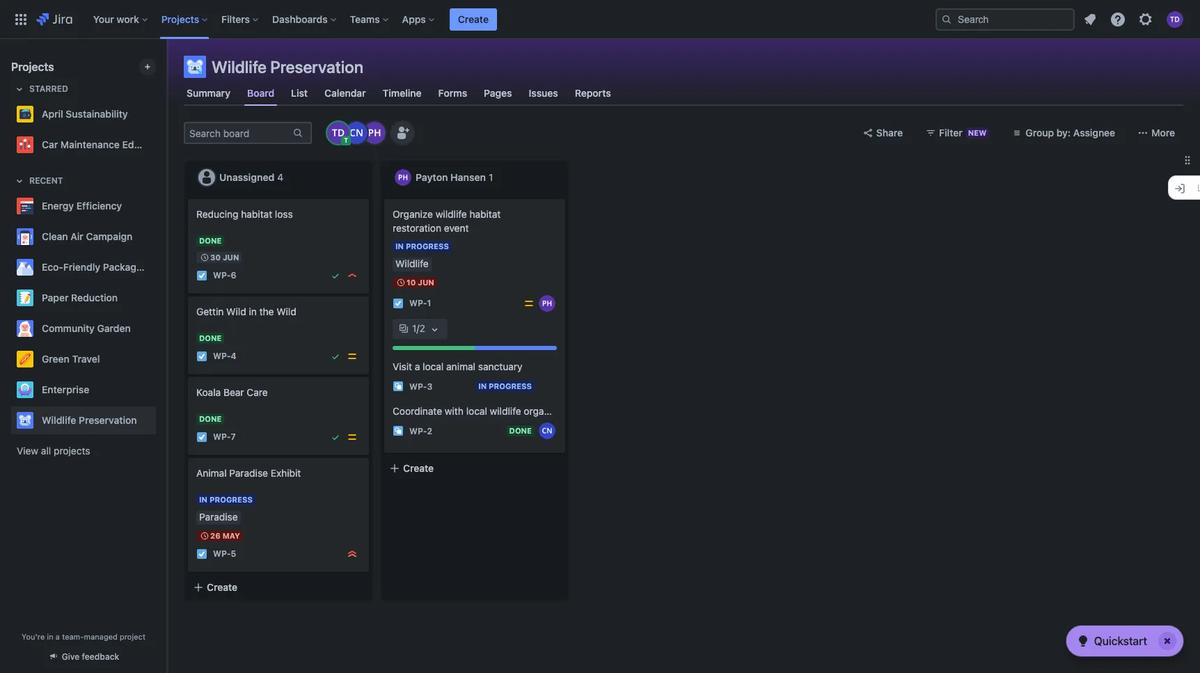 Task type: vqa. For each thing, say whether or not it's contained in the screenshot.
JIRA SOFTWARE image
no



Task type: locate. For each thing, give the bounding box(es) containing it.
wp- down 30 jun
[[213, 270, 231, 281]]

wildlife up the view all projects
[[42, 414, 76, 426]]

1 add to starred image from the top
[[152, 228, 168, 245]]

2 add to starred image from the top
[[152, 351, 168, 368]]

task image left wp-1 link
[[393, 298, 404, 309]]

wp- for 5
[[213, 549, 231, 559]]

preservation up view all projects link
[[79, 414, 137, 426]]

4 add to starred image from the top
[[152, 412, 168, 429]]

1 horizontal spatial habitat
[[470, 208, 501, 220]]

create down wp-5 link
[[207, 581, 237, 593]]

green travel
[[42, 353, 100, 365]]

a
[[415, 361, 420, 373], [56, 632, 60, 641]]

local for with
[[466, 405, 487, 417]]

create button down coordinate with local wildlife organizations
[[381, 456, 569, 481]]

1 vertical spatial in
[[47, 632, 53, 641]]

1 horizontal spatial 1
[[427, 298, 431, 309]]

projects button
[[157, 8, 213, 30]]

task image for wp-4
[[196, 351, 207, 362]]

1 down wp-1 link
[[412, 322, 417, 334]]

0 horizontal spatial habitat
[[241, 208, 272, 220]]

done for reducing
[[199, 236, 222, 245]]

done image for gettin wild in the wild
[[330, 351, 341, 362]]

quickstart button
[[1066, 626, 1184, 657]]

in progress down restoration
[[395, 242, 449, 251]]

paradise
[[229, 467, 268, 479]]

organize
[[393, 208, 433, 220]]

forms link
[[436, 81, 470, 106]]

1 horizontal spatial projects
[[161, 13, 199, 25]]

0 vertical spatial local
[[423, 361, 444, 373]]

you're in a team-managed project
[[22, 632, 145, 641]]

1 vertical spatial jun
[[418, 278, 434, 287]]

1 horizontal spatial preservation
[[270, 57, 363, 77]]

0 horizontal spatial a
[[56, 632, 60, 641]]

add to starred image for enterprise
[[152, 382, 168, 398]]

create right 'apps' dropdown button
[[458, 13, 489, 25]]

wildlife up event
[[436, 208, 467, 220]]

organize wildlife habitat restoration event
[[393, 208, 501, 234]]

add to starred image right packaging
[[152, 259, 168, 276]]

0 vertical spatial task image
[[393, 298, 404, 309]]

2 vertical spatial progress
[[210, 495, 253, 504]]

0 horizontal spatial in progress
[[199, 495, 253, 504]]

2 horizontal spatial 1
[[489, 171, 493, 183]]

wp- up the koala bear care
[[213, 351, 231, 362]]

1 task image from the top
[[196, 270, 207, 281]]

group
[[1026, 127, 1054, 139]]

in up coordinate with local wildlife organizations
[[478, 382, 487, 391]]

add to starred image left gettin
[[152, 290, 168, 306]]

wp-4 link
[[213, 350, 236, 362]]

local for a
[[423, 361, 444, 373]]

1 down 10 jun
[[427, 298, 431, 309]]

1
[[489, 171, 493, 183], [427, 298, 431, 309], [412, 322, 417, 334]]

create down the wp-2 link
[[403, 462, 434, 474]]

0 vertical spatial task image
[[196, 270, 207, 281]]

progress down restoration
[[406, 242, 449, 251]]

organizations
[[524, 405, 584, 417]]

2 vertical spatial in
[[199, 495, 208, 504]]

habitat
[[241, 208, 272, 220], [470, 208, 501, 220]]

0 vertical spatial wildlife
[[436, 208, 467, 220]]

in left the
[[249, 306, 257, 317]]

0 vertical spatial in progress
[[395, 242, 449, 251]]

local right with on the bottom left of page
[[466, 405, 487, 417]]

give
[[62, 652, 80, 662]]

0 horizontal spatial local
[[423, 361, 444, 373]]

1 vertical spatial local
[[466, 405, 487, 417]]

0 vertical spatial jun
[[223, 253, 239, 262]]

wp-5 link
[[213, 548, 236, 560]]

wp- right sub task image
[[409, 381, 427, 392]]

more
[[1152, 127, 1175, 139]]

projects right work
[[161, 13, 199, 25]]

2 habitat from the left
[[470, 208, 501, 220]]

Search board text field
[[185, 123, 291, 143]]

green
[[42, 353, 70, 365]]

check image
[[1075, 633, 1091, 650]]

1 horizontal spatial wildlife preservation
[[212, 57, 363, 77]]

1 wild from the left
[[226, 306, 246, 317]]

wp-7
[[213, 432, 236, 442]]

1 horizontal spatial a
[[415, 361, 420, 373]]

wp- up "animal"
[[213, 432, 231, 442]]

task image left wp-7 link
[[196, 432, 207, 443]]

1 horizontal spatial in
[[249, 306, 257, 317]]

wild right gettin
[[226, 306, 246, 317]]

filter new
[[939, 127, 987, 139]]

1 right hansen
[[489, 171, 493, 183]]

done image left medium image
[[330, 351, 341, 362]]

0 vertical spatial payton hansen image
[[395, 169, 411, 186]]

1 horizontal spatial create
[[403, 462, 434, 474]]

wildlife preservation
[[212, 57, 363, 77], [42, 414, 137, 426]]

1 horizontal spatial local
[[466, 405, 487, 417]]

2 vertical spatial in progress
[[199, 495, 253, 504]]

2 horizontal spatial create
[[458, 13, 489, 25]]

payton hansen image
[[363, 122, 386, 144]]

done for gettin
[[199, 333, 222, 343]]

1 horizontal spatial wild
[[277, 306, 296, 317]]

0 vertical spatial projects
[[161, 13, 199, 25]]

0 horizontal spatial payton hansen image
[[395, 169, 411, 186]]

community garden
[[42, 322, 131, 334]]

1 add to starred image from the top
[[152, 198, 168, 214]]

habitat down hansen
[[470, 208, 501, 220]]

car maintenance education
[[42, 139, 168, 150]]

1 vertical spatial progress
[[489, 382, 532, 391]]

animal paradise exhibit
[[196, 467, 301, 479]]

pages link
[[481, 81, 515, 106]]

payton hansen image
[[395, 169, 411, 186], [539, 295, 556, 312]]

notifications image
[[1082, 11, 1099, 27]]

2 remove from starred image from the top
[[152, 136, 168, 153]]

1 horizontal spatial in progress
[[395, 242, 449, 251]]

work
[[117, 13, 139, 25]]

sub task image
[[393, 426, 404, 437]]

event
[[444, 222, 469, 234]]

0 horizontal spatial wildlife
[[436, 208, 467, 220]]

1 vertical spatial wildlife preservation
[[42, 414, 137, 426]]

0 horizontal spatial projects
[[11, 61, 54, 73]]

done image
[[330, 270, 341, 281], [330, 270, 341, 281], [330, 351, 341, 362], [330, 432, 341, 443]]

wp- down 10 jun
[[409, 298, 427, 309]]

filter
[[939, 127, 963, 139]]

2 add to starred image from the top
[[152, 259, 168, 276]]

banner
[[0, 0, 1200, 39]]

7
[[231, 432, 236, 442]]

preservation up list
[[270, 57, 363, 77]]

wp- for 6
[[213, 270, 231, 281]]

view all projects
[[17, 445, 90, 457]]

wp- down coordinate
[[409, 426, 427, 436]]

0 vertical spatial remove from starred image
[[152, 106, 168, 123]]

in progress down sanctuary
[[478, 382, 532, 391]]

0 horizontal spatial in
[[199, 495, 208, 504]]

task image down 30 june 2023 image
[[196, 270, 207, 281]]

create button
[[450, 8, 497, 30], [381, 456, 569, 481], [184, 575, 372, 600]]

2 down wp-1 link
[[419, 322, 425, 334]]

1 vertical spatial payton hansen image
[[539, 295, 556, 312]]

add to starred image
[[152, 198, 168, 214], [152, 259, 168, 276], [152, 290, 168, 306], [152, 320, 168, 337]]

cara nguyen image
[[345, 122, 368, 144]]

wp- for 3
[[409, 381, 427, 392]]

task image for organize wildlife habitat restoration event
[[393, 298, 404, 309]]

1 horizontal spatial progress
[[406, 242, 449, 251]]

dashboards button
[[268, 8, 342, 30]]

wp- for 7
[[213, 432, 231, 442]]

1 vertical spatial 1
[[427, 298, 431, 309]]

0 vertical spatial progress
[[406, 242, 449, 251]]

habitat left loss
[[241, 208, 272, 220]]

0 horizontal spatial preservation
[[79, 414, 137, 426]]

wp-7 link
[[213, 431, 236, 443]]

2 vertical spatial create
[[207, 581, 237, 593]]

wp- down 26 may
[[213, 549, 231, 559]]

1 vertical spatial create
[[403, 462, 434, 474]]

preservation
[[270, 57, 363, 77], [79, 414, 137, 426]]

projects up collapse starred projects image
[[11, 61, 54, 73]]

2 task image from the top
[[196, 351, 207, 362]]

add to starred image
[[152, 228, 168, 245], [152, 351, 168, 368], [152, 382, 168, 398], [152, 412, 168, 429]]

remove from starred image
[[152, 106, 168, 123], [152, 136, 168, 153]]

4
[[277, 171, 283, 183], [231, 351, 236, 362]]

1 vertical spatial preservation
[[79, 414, 137, 426]]

task image
[[393, 298, 404, 309], [196, 432, 207, 443], [196, 549, 207, 560]]

calendar
[[325, 87, 366, 99]]

1 horizontal spatial in
[[395, 242, 404, 251]]

progress down sanctuary
[[489, 382, 532, 391]]

jun right 10
[[418, 278, 434, 287]]

jun right 30
[[223, 253, 239, 262]]

1 vertical spatial done image
[[330, 432, 341, 443]]

0 horizontal spatial in
[[47, 632, 53, 641]]

4 up bear
[[231, 351, 236, 362]]

in down "animal"
[[199, 495, 208, 504]]

projects
[[54, 445, 90, 457]]

0 horizontal spatial medium image
[[347, 432, 358, 443]]

1 vertical spatial 4
[[231, 351, 236, 362]]

in
[[395, 242, 404, 251], [478, 382, 487, 391], [199, 495, 208, 504]]

loss
[[275, 208, 293, 220]]

teams
[[350, 13, 380, 25]]

1 vertical spatial projects
[[11, 61, 54, 73]]

projects
[[161, 13, 199, 25], [11, 61, 54, 73]]

wildlife down sanctuary
[[490, 405, 521, 417]]

reducing habitat loss
[[196, 208, 293, 220]]

your work button
[[89, 8, 153, 30]]

reports
[[575, 87, 611, 99]]

done up the 'wp-4'
[[199, 333, 222, 343]]

wp-2
[[409, 426, 432, 436]]

0 vertical spatial done image
[[330, 351, 341, 362]]

done image for 6
[[330, 270, 341, 281]]

education
[[122, 139, 168, 150]]

0 vertical spatial wildlife preservation
[[212, 57, 363, 77]]

1 horizontal spatial medium image
[[524, 298, 535, 309]]

task image left wp-5 link
[[196, 549, 207, 560]]

green travel link
[[11, 345, 150, 373]]

in for animal paradise exhibit
[[199, 495, 208, 504]]

1 horizontal spatial wildlife
[[212, 57, 267, 77]]

visit
[[393, 361, 412, 373]]

3 add to starred image from the top
[[152, 290, 168, 306]]

forms
[[438, 87, 467, 99]]

jun for 10 jun
[[418, 278, 434, 287]]

1 vertical spatial task image
[[196, 351, 207, 362]]

done up 30
[[199, 236, 222, 245]]

share
[[876, 127, 903, 139]]

0 horizontal spatial progress
[[210, 495, 253, 504]]

local up 3
[[423, 361, 444, 373]]

in right you're
[[47, 632, 53, 641]]

0 horizontal spatial 1
[[412, 322, 417, 334]]

4 add to starred image from the top
[[152, 320, 168, 337]]

done image
[[330, 351, 341, 362], [330, 432, 341, 443]]

5
[[231, 549, 236, 559]]

done image for 4
[[330, 351, 341, 362]]

progress for organize wildlife habitat restoration event
[[406, 242, 449, 251]]

tab list
[[175, 81, 1192, 106]]

wildlife inside organize wildlife habitat restoration event
[[436, 208, 467, 220]]

0 horizontal spatial 4
[[231, 351, 236, 362]]

jira image
[[36, 11, 72, 27], [36, 11, 72, 27]]

payton
[[416, 171, 448, 183]]

4 for wp-4
[[231, 351, 236, 362]]

0 vertical spatial in
[[395, 242, 404, 251]]

local
[[423, 361, 444, 373], [466, 405, 487, 417]]

a left team-
[[56, 632, 60, 641]]

in down restoration
[[395, 242, 404, 251]]

0 vertical spatial medium image
[[524, 298, 535, 309]]

habitat inside organize wildlife habitat restoration event
[[470, 208, 501, 220]]

clean
[[42, 230, 68, 242]]

settings image
[[1138, 11, 1154, 27]]

0 horizontal spatial jun
[[223, 253, 239, 262]]

bear
[[223, 386, 244, 398]]

2 vertical spatial create button
[[184, 575, 372, 600]]

1 done image from the top
[[330, 351, 341, 362]]

26 may 2023 image
[[199, 530, 210, 542], [199, 530, 210, 542]]

summary
[[187, 87, 230, 99]]

add to starred image for wildlife preservation
[[152, 412, 168, 429]]

0 horizontal spatial wild
[[226, 306, 246, 317]]

add to starred image right the garden
[[152, 320, 168, 337]]

done up wp-7
[[199, 414, 222, 423]]

10
[[407, 278, 416, 287]]

4 right unassigned
[[277, 171, 283, 183]]

1 vertical spatial in progress
[[478, 382, 532, 391]]

wildlife preservation down enterprise link
[[42, 414, 137, 426]]

in progress down "animal"
[[199, 495, 253, 504]]

add to starred image left reducing
[[152, 198, 168, 214]]

add to starred image for energy efficiency
[[152, 198, 168, 214]]

koala bear care
[[196, 386, 268, 398]]

0 vertical spatial 1
[[489, 171, 493, 183]]

1 vertical spatial 2
[[427, 426, 432, 436]]

1 vertical spatial wildlife
[[42, 414, 76, 426]]

wildlife preservation link
[[11, 407, 150, 434]]

2 vertical spatial task image
[[196, 549, 207, 560]]

campaign
[[86, 230, 132, 242]]

0 horizontal spatial create
[[207, 581, 237, 593]]

timeline
[[383, 87, 422, 99]]

2 wild from the left
[[277, 306, 296, 317]]

new
[[968, 128, 987, 137]]

task image left wp-4 link
[[196, 351, 207, 362]]

hansen
[[450, 171, 486, 183]]

2 down coordinate
[[427, 426, 432, 436]]

1 horizontal spatial jun
[[418, 278, 434, 287]]

create button down 5
[[184, 575, 372, 600]]

2 done image from the top
[[330, 432, 341, 443]]

in for organize wildlife habitat restoration event
[[395, 242, 404, 251]]

0 vertical spatial 4
[[277, 171, 283, 183]]

create button for hansen
[[381, 456, 569, 481]]

wp-3 link
[[409, 381, 433, 393]]

1 horizontal spatial wildlife
[[490, 405, 521, 417]]

teams button
[[346, 8, 394, 30]]

2 horizontal spatial progress
[[489, 382, 532, 391]]

high image
[[347, 270, 358, 281]]

create button right 'apps' dropdown button
[[450, 8, 497, 30]]

1 vertical spatial create button
[[381, 456, 569, 481]]

community
[[42, 322, 95, 334]]

0 horizontal spatial 2
[[419, 322, 425, 334]]

highest image
[[347, 549, 358, 560]]

cara nguyen image
[[539, 423, 556, 440]]

add to starred image for community garden
[[152, 320, 168, 337]]

coordinate with local wildlife organizations
[[393, 405, 584, 417]]

10 jun
[[407, 278, 434, 287]]

jun
[[223, 253, 239, 262], [418, 278, 434, 287]]

1 remove from starred image from the top
[[152, 106, 168, 123]]

done image left sub task icon
[[330, 432, 341, 443]]

task image
[[196, 270, 207, 281], [196, 351, 207, 362]]

wildlife
[[436, 208, 467, 220], [490, 405, 521, 417]]

wildlife preservation up list
[[212, 57, 363, 77]]

0 vertical spatial create
[[458, 13, 489, 25]]

wildlife up board
[[212, 57, 267, 77]]

a right "visit"
[[415, 361, 420, 373]]

2 horizontal spatial in
[[478, 382, 487, 391]]

1 vertical spatial remove from starred image
[[152, 136, 168, 153]]

task image for wp-6
[[196, 270, 207, 281]]

wildlife
[[212, 57, 267, 77], [42, 414, 76, 426]]

0 vertical spatial create button
[[450, 8, 497, 30]]

medium image
[[524, 298, 535, 309], [347, 432, 358, 443]]

coordinate
[[393, 405, 442, 417]]

wild right the
[[277, 306, 296, 317]]

progress down "animal paradise exhibit"
[[210, 495, 253, 504]]

10 june 2023 image
[[395, 277, 407, 288], [395, 277, 407, 288]]

quickstart
[[1094, 635, 1147, 647]]

1 horizontal spatial 4
[[277, 171, 283, 183]]

wild
[[226, 306, 246, 317], [277, 306, 296, 317]]

0 vertical spatial preservation
[[270, 57, 363, 77]]

3 add to starred image from the top
[[152, 382, 168, 398]]



Task type: describe. For each thing, give the bounding box(es) containing it.
april sustainability link
[[11, 100, 150, 128]]

0 vertical spatial a
[[415, 361, 420, 373]]

in progress for animal paradise exhibit
[[199, 495, 253, 504]]

give feedback
[[62, 652, 119, 662]]

1 horizontal spatial payton hansen image
[[539, 295, 556, 312]]

pages
[[484, 87, 512, 99]]

Search field
[[936, 8, 1075, 30]]

assignee
[[1073, 127, 1115, 139]]

create project image
[[142, 61, 153, 72]]

wp- for 2
[[409, 426, 427, 436]]

energy efficiency
[[42, 200, 122, 212]]

banner containing your work
[[0, 0, 1200, 39]]

starred
[[29, 84, 68, 94]]

1 horizontal spatial 2
[[427, 426, 432, 436]]

apps button
[[398, 8, 440, 30]]

efficiency
[[76, 200, 122, 212]]

1 vertical spatial a
[[56, 632, 60, 641]]

done image for koala bear care
[[330, 432, 341, 443]]

all
[[41, 445, 51, 457]]

packaging
[[103, 261, 151, 273]]

give feedback button
[[39, 645, 128, 668]]

enterprise link
[[11, 376, 150, 404]]

gettin wild in the wild
[[196, 306, 296, 317]]

feedback
[[82, 652, 119, 662]]

managed
[[84, 632, 118, 641]]

your work
[[93, 13, 139, 25]]

animal
[[446, 361, 476, 373]]

clean air campaign
[[42, 230, 132, 242]]

board
[[247, 87, 274, 99]]

collapse starred projects image
[[11, 81, 28, 97]]

community garden link
[[11, 315, 150, 343]]

enterprise
[[42, 384, 89, 395]]

appswitcher icon image
[[13, 11, 29, 27]]

garden
[[97, 322, 131, 334]]

tariq douglas image
[[327, 122, 349, 144]]

wp-6
[[213, 270, 236, 281]]

animal
[[196, 467, 227, 479]]

wp-6 link
[[213, 270, 236, 282]]

koala
[[196, 386, 221, 398]]

reports link
[[572, 81, 614, 106]]

jun for 30 jun
[[223, 253, 239, 262]]

30
[[210, 253, 221, 262]]

energy
[[42, 200, 74, 212]]

filters
[[221, 13, 250, 25]]

summary link
[[184, 81, 233, 106]]

eco-friendly packaging link
[[11, 253, 151, 281]]

search image
[[941, 14, 952, 25]]

apps
[[402, 13, 426, 25]]

paper reduction
[[42, 292, 118, 304]]

sidebar navigation image
[[152, 56, 182, 84]]

clean air campaign link
[[11, 223, 150, 251]]

progress for animal paradise exhibit
[[210, 495, 253, 504]]

may
[[223, 531, 240, 540]]

maintenance
[[60, 139, 120, 150]]

6
[[231, 270, 236, 281]]

0 vertical spatial 2
[[419, 322, 425, 334]]

recent
[[29, 175, 63, 186]]

group by: assignee
[[1026, 127, 1115, 139]]

2 horizontal spatial in progress
[[478, 382, 532, 391]]

wp-1 link
[[409, 298, 431, 309]]

energy efficiency link
[[11, 192, 150, 220]]

paper reduction link
[[11, 284, 150, 312]]

restoration
[[393, 222, 441, 234]]

unassigned
[[219, 171, 275, 183]]

wp-1
[[409, 298, 431, 309]]

unassigned 4
[[219, 171, 283, 183]]

car
[[42, 139, 58, 150]]

wp-5
[[213, 549, 236, 559]]

create inside primary element
[[458, 13, 489, 25]]

issues link
[[526, 81, 561, 106]]

create for 4
[[207, 581, 237, 593]]

wp- for 1
[[409, 298, 427, 309]]

0 vertical spatial in
[[249, 306, 257, 317]]

create button for 4
[[184, 575, 372, 600]]

26 may
[[210, 531, 240, 540]]

remove from starred image for april sustainability
[[152, 106, 168, 123]]

medium image
[[347, 351, 358, 362]]

1 vertical spatial task image
[[196, 432, 207, 443]]

timeline link
[[380, 81, 424, 106]]

projects inside 'dropdown button'
[[161, 13, 199, 25]]

create for hansen
[[403, 462, 434, 474]]

2 vertical spatial 1
[[412, 322, 417, 334]]

1 / 2
[[412, 322, 425, 334]]

1 habitat from the left
[[241, 208, 272, 220]]

1 vertical spatial wildlife
[[490, 405, 521, 417]]

30 june 2023 image
[[199, 252, 210, 263]]

primary element
[[8, 0, 936, 39]]

sustainability
[[66, 108, 128, 120]]

30 jun
[[210, 253, 239, 262]]

dismiss quickstart image
[[1156, 630, 1179, 652]]

calendar link
[[322, 81, 369, 106]]

eco-
[[42, 261, 63, 273]]

april
[[42, 108, 63, 120]]

done image for 7
[[330, 432, 341, 443]]

create button inside primary element
[[450, 8, 497, 30]]

done left cara nguyen icon
[[509, 426, 532, 435]]

/
[[417, 322, 419, 334]]

done for koala
[[199, 414, 222, 423]]

3
[[427, 381, 433, 392]]

remove from starred image for car maintenance education
[[152, 136, 168, 153]]

payton hansen 1
[[416, 171, 493, 183]]

30 june 2023 image
[[199, 252, 210, 263]]

eco-friendly packaging
[[42, 261, 151, 273]]

sanctuary
[[478, 361, 523, 373]]

0 horizontal spatial wildlife preservation
[[42, 414, 137, 426]]

view all projects link
[[11, 439, 156, 464]]

issues
[[529, 87, 558, 99]]

wp- for 4
[[213, 351, 231, 362]]

add to starred image for eco-friendly packaging
[[152, 259, 168, 276]]

4 for unassigned 4
[[277, 171, 283, 183]]

task image for animal paradise exhibit
[[196, 549, 207, 560]]

add to starred image for green travel
[[152, 351, 168, 368]]

friendly
[[63, 261, 100, 273]]

your
[[93, 13, 114, 25]]

paper
[[42, 292, 69, 304]]

1 vertical spatial in
[[478, 382, 487, 391]]

exhibit
[[271, 467, 301, 479]]

your profile and settings image
[[1167, 11, 1184, 27]]

1 vertical spatial medium image
[[347, 432, 358, 443]]

wp-4
[[213, 351, 236, 362]]

reduction
[[71, 292, 118, 304]]

add to starred image for clean air campaign
[[152, 228, 168, 245]]

add people image
[[394, 125, 411, 141]]

sub task image
[[393, 381, 404, 392]]

0 vertical spatial wildlife
[[212, 57, 267, 77]]

in progress for organize wildlife habitat restoration event
[[395, 242, 449, 251]]

wp-2 link
[[409, 425, 432, 437]]

help image
[[1110, 11, 1126, 27]]

car maintenance education link
[[11, 131, 168, 159]]

tab list containing board
[[175, 81, 1192, 106]]

collapse recent projects image
[[11, 173, 28, 189]]

add to starred image for paper reduction
[[152, 290, 168, 306]]

more button
[[1129, 122, 1184, 144]]

0 horizontal spatial wildlife
[[42, 414, 76, 426]]



